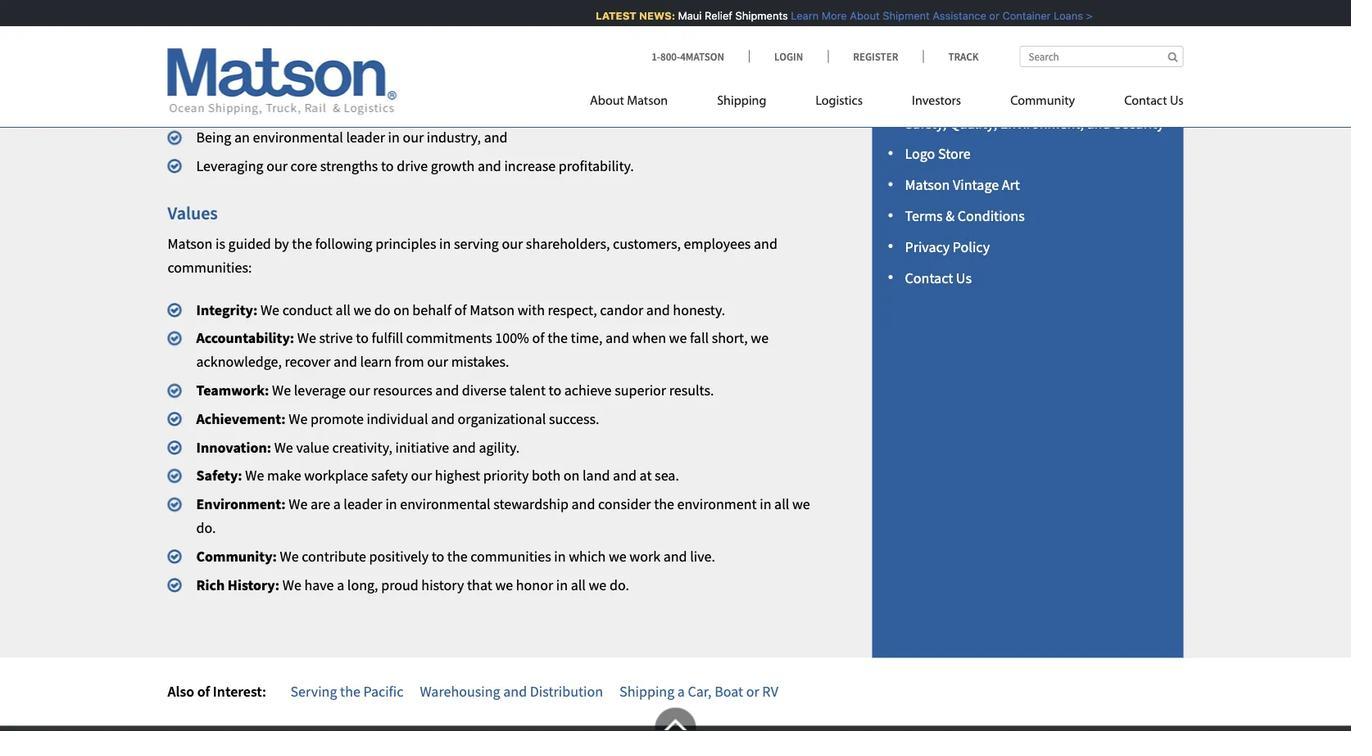Task type: vqa. For each thing, say whether or not it's contained in the screenshot.
Fleet
no



Task type: describe. For each thing, give the bounding box(es) containing it.
and left live. at the bottom right of page
[[663, 547, 687, 566]]

by
[[274, 235, 289, 253]]

vintage
[[953, 176, 999, 194]]

and left the live,
[[479, 100, 502, 118]]

our up drive
[[403, 128, 424, 147]]

increase
[[504, 157, 556, 175]]

more
[[816, 9, 842, 22]]

logo store
[[905, 145, 971, 163]]

customers,
[[613, 235, 681, 253]]

careers
[[905, 52, 952, 70]]

recover
[[285, 353, 331, 371]]

organizational
[[458, 410, 546, 428]]

leader for environmental
[[346, 128, 385, 147]]

community: we contribute positively to the communities in which we work and live.
[[196, 547, 715, 566]]

Search search field
[[1020, 46, 1184, 67]]

honesty.
[[673, 301, 725, 319]]

environmental inside "we are a leader in environmental stewardship and consider the environment in all we do."
[[400, 495, 491, 514]]

conditions
[[958, 207, 1025, 225]]

privacy policy link
[[905, 238, 990, 256]]

make
[[267, 467, 301, 485]]

we left have
[[282, 576, 301, 594]]

in up being an environmental leader in our industry, and
[[369, 100, 381, 118]]

>
[[1081, 9, 1088, 22]]

place
[[279, 71, 312, 89]]

our inside the matson is guided by the following principles in serving our shareholders, customers, employees and communities:
[[502, 235, 523, 253]]

guided
[[228, 235, 271, 253]]

with
[[518, 301, 545, 319]]

also
[[168, 683, 194, 702]]

backtop image
[[655, 708, 696, 732]]

matson up "100%"
[[470, 301, 515, 319]]

our inside "we strive to fulfill commitments 100% of the time, and when we fall short, we acknowledge, recover and learn from our mistakes."
[[427, 353, 448, 371]]

in inside the matson is guided by the following principles in serving our shareholders, customers, employees and communities:
[[439, 235, 451, 253]]

achievement: we promote individual and organizational success.
[[196, 410, 599, 428]]

matson vintage art
[[905, 176, 1020, 194]]

matson is guided by the following principles in serving our shareholders, customers, employees and communities:
[[168, 235, 778, 277]]

community
[[1010, 95, 1075, 108]]

achievement:
[[196, 410, 286, 428]]

and left security
[[1087, 114, 1111, 132]]

we for promote
[[289, 410, 308, 428]]

environment:
[[196, 495, 286, 514]]

quality,
[[950, 114, 997, 132]]

conduct
[[282, 301, 333, 319]]

our down learn
[[349, 381, 370, 400]]

1 horizontal spatial which
[[569, 547, 606, 566]]

to right talent
[[549, 381, 561, 400]]

in right honor in the left bottom of the page
[[556, 576, 568, 594]]

integrity: we conduct all we do on behalf of matson with respect, candor and honesty.
[[196, 301, 725, 319]]

resources
[[373, 381, 432, 400]]

and right growth in the top of the page
[[478, 157, 501, 175]]

logistics
[[816, 95, 863, 108]]

being for being a great place to work,
[[196, 71, 231, 89]]

choice,
[[356, 43, 400, 61]]

serving the pacific
[[290, 683, 404, 702]]

do
[[374, 301, 390, 319]]

track link
[[923, 50, 979, 63]]

1 vertical spatial or
[[746, 683, 759, 702]]

contact us inside top menu navigation
[[1124, 95, 1184, 108]]

and left distribution
[[503, 683, 527, 702]]

land
[[583, 467, 610, 485]]

matson vintage art link
[[905, 176, 1020, 194]]

in down the "safety"
[[385, 495, 397, 514]]

integrity:
[[196, 301, 258, 319]]

800-
[[660, 50, 680, 63]]

1 vertical spatial communities
[[471, 547, 551, 566]]

matson up track
[[958, 18, 1003, 36]]

logo store link
[[905, 145, 971, 163]]

core
[[291, 157, 317, 175]]

0 vertical spatial or
[[984, 9, 994, 22]]

consider
[[598, 495, 651, 514]]

sustainability link
[[905, 83, 989, 101]]

rich history: we have a long, proud history that we honor in all we do.
[[196, 576, 629, 594]]

serving
[[454, 235, 499, 253]]

matson inside about matson "link"
[[627, 95, 668, 108]]

being an environmental leader in our industry, and
[[196, 128, 508, 147]]

when
[[632, 329, 666, 348]]

the inside "we are a leader in environmental stewardship and consider the environment in all we do."
[[654, 495, 674, 514]]

and down the live,
[[484, 128, 508, 147]]

are
[[311, 495, 330, 514]]

login
[[774, 50, 803, 63]]

inside
[[917, 18, 955, 36]]

we for contribute
[[280, 547, 299, 566]]

leader for a
[[344, 495, 383, 514]]

terms & conditions link
[[905, 207, 1025, 225]]

the left pacific in the bottom left of the page
[[340, 683, 360, 702]]

achieve
[[564, 381, 612, 400]]

us inside top menu navigation
[[1170, 95, 1184, 108]]

we for value
[[274, 438, 293, 457]]

0 horizontal spatial which
[[384, 100, 421, 118]]

shipping a car, boat or rv
[[620, 683, 778, 702]]

contribute
[[302, 547, 366, 566]]

careers at matson link
[[905, 52, 1015, 70]]

us inside section
[[956, 269, 972, 287]]

distribution
[[530, 683, 603, 702]]

do. for rich history: we have a long, proud history that we honor in all we do.
[[610, 576, 629, 594]]

we for make
[[245, 467, 264, 485]]

learn
[[786, 9, 814, 22]]

work,
[[331, 71, 366, 89]]

100%
[[495, 329, 529, 348]]

proud
[[381, 576, 419, 594]]

serving
[[290, 683, 337, 702]]

1-800-4matson
[[652, 50, 724, 63]]

innovation: we value creativity, initiative and agility.
[[196, 438, 520, 457]]

candor
[[600, 301, 643, 319]]

our left core
[[266, 157, 288, 175]]

boat
[[715, 683, 743, 702]]

being a great place to work,
[[196, 71, 366, 89]]

customers'
[[258, 43, 326, 61]]

0 vertical spatial work
[[445, 100, 476, 118]]

highest
[[435, 467, 480, 485]]

teamwork:
[[196, 381, 269, 400]]

superior
[[615, 381, 666, 400]]

promote
[[311, 410, 364, 428]]

at
[[640, 467, 652, 485]]

logo
[[905, 145, 935, 163]]

a right have
[[337, 576, 344, 594]]

and left diverse
[[435, 381, 459, 400]]

being our customers' first choice,
[[196, 43, 400, 61]]

profitability.
[[559, 157, 634, 175]]

our up great
[[234, 43, 255, 61]]

being for being an environmental leader in our industry, and
[[196, 128, 231, 147]]

communities:
[[168, 258, 252, 277]]

and down strive
[[334, 353, 357, 371]]

matson inside the matson is guided by the following principles in serving our shareholders, customers, employees and communities:
[[168, 235, 213, 253]]

employees
[[684, 235, 751, 253]]

growth
[[431, 157, 475, 175]]

0 horizontal spatial contact us
[[905, 269, 972, 287]]

0 vertical spatial on
[[393, 301, 409, 319]]

environment,
[[1000, 114, 1084, 132]]

community link
[[986, 86, 1100, 120]]

safety: we make workplace safety our highest priority both on land and at sea.
[[196, 467, 679, 485]]

1 vertical spatial contact
[[905, 269, 953, 287]]

0 horizontal spatial contact us link
[[905, 269, 972, 287]]

our down initiative
[[411, 467, 432, 485]]

a left great
[[234, 71, 242, 89]]

register link
[[828, 50, 923, 63]]



Task type: locate. For each thing, give the bounding box(es) containing it.
and up highest
[[452, 438, 476, 457]]

about up profitability.
[[590, 95, 624, 108]]

work down consider
[[630, 547, 661, 566]]

all right environment
[[774, 495, 789, 514]]

and right employees
[[754, 235, 778, 253]]

0 horizontal spatial on
[[393, 301, 409, 319]]

work
[[445, 100, 476, 118], [630, 547, 661, 566]]

top menu navigation
[[590, 86, 1184, 120]]

0 vertical spatial contact us link
[[1100, 86, 1184, 120]]

fulfill
[[372, 329, 403, 348]]

0 vertical spatial of
[[454, 301, 467, 319]]

relief
[[700, 9, 727, 22]]

a right are
[[333, 495, 341, 514]]

our
[[234, 43, 255, 61], [403, 128, 424, 147], [266, 157, 288, 175], [502, 235, 523, 253], [427, 353, 448, 371], [349, 381, 370, 400], [411, 467, 432, 485]]

communities
[[286, 100, 366, 118], [471, 547, 551, 566]]

track
[[948, 50, 979, 63]]

0 horizontal spatial all
[[336, 301, 351, 319]]

of right "100%"
[[532, 329, 545, 348]]

section containing inside matson
[[852, 0, 1204, 659]]

the down the sea.
[[654, 495, 674, 514]]

1 horizontal spatial do.
[[610, 576, 629, 594]]

1 being from the top
[[196, 43, 231, 61]]

0 horizontal spatial of
[[197, 683, 210, 702]]

rv
[[762, 683, 778, 702]]

results.
[[669, 381, 714, 400]]

respect,
[[548, 301, 597, 319]]

us down "search" image
[[1170, 95, 1184, 108]]

contact inside top menu navigation
[[1124, 95, 1167, 108]]

fall
[[690, 329, 709, 348]]

contact us down privacy policy
[[905, 269, 972, 287]]

about
[[845, 9, 875, 22], [590, 95, 624, 108]]

1 horizontal spatial us
[[1170, 95, 1184, 108]]

communities down 'work,'
[[286, 100, 366, 118]]

1 vertical spatial which
[[569, 547, 606, 566]]

maui
[[673, 9, 697, 22]]

is
[[216, 235, 225, 253]]

do. inside "we are a leader in environmental stewardship and consider the environment in all we do."
[[196, 519, 216, 537]]

the up history
[[447, 547, 468, 566]]

matson up terms
[[905, 176, 950, 194]]

we for leverage
[[272, 381, 291, 400]]

&
[[946, 207, 955, 225]]

from
[[395, 353, 424, 371]]

1 vertical spatial environmental
[[400, 495, 491, 514]]

careers at matson
[[905, 52, 1015, 70]]

the inside the matson is guided by the following principles in serving our shareholders, customers, employees and communities:
[[292, 235, 312, 253]]

2 vertical spatial being
[[196, 128, 231, 147]]

initiative
[[395, 438, 449, 457]]

2 vertical spatial all
[[571, 576, 586, 594]]

on left land
[[564, 467, 580, 485]]

we inside "we strive to fulfill commitments 100% of the time, and when we fall short, we acknowledge, recover and learn from our mistakes."
[[297, 329, 316, 348]]

we inside "we are a leader in environmental stewardship and consider the environment in all we do."
[[792, 495, 810, 514]]

shipping a car, boat or rv link
[[620, 683, 778, 702]]

or left rv
[[746, 683, 759, 702]]

news:
[[634, 9, 670, 22]]

0 horizontal spatial work
[[445, 100, 476, 118]]

agility.
[[479, 438, 520, 457]]

0 horizontal spatial about
[[590, 95, 624, 108]]

0 horizontal spatial environmental
[[253, 128, 343, 147]]

we left are
[[289, 495, 308, 514]]

positively
[[369, 547, 429, 566]]

and up when
[[646, 301, 670, 319]]

login link
[[749, 50, 828, 63]]

0 vertical spatial communities
[[286, 100, 366, 118]]

environmental up core
[[253, 128, 343, 147]]

priority
[[483, 467, 529, 485]]

about right 'more' in the right of the page
[[845, 9, 875, 22]]

0 vertical spatial being
[[196, 43, 231, 61]]

live.
[[690, 547, 715, 566]]

to for positively
[[432, 547, 444, 566]]

shipping for shipping a car, boat or rv
[[620, 683, 675, 702]]

contact us link down "search" image
[[1100, 86, 1184, 120]]

a left car,
[[678, 683, 685, 702]]

1 vertical spatial contact us link
[[905, 269, 972, 287]]

on
[[393, 301, 409, 319], [564, 467, 580, 485]]

which up drive
[[384, 100, 421, 118]]

1 horizontal spatial contact us
[[1124, 95, 1184, 108]]

we are a leader in environmental stewardship and consider the environment in all we do.
[[196, 495, 810, 537]]

the right by
[[292, 235, 312, 253]]

0 vertical spatial contact
[[1124, 95, 1167, 108]]

1 horizontal spatial environmental
[[400, 495, 491, 514]]

in left serving
[[439, 235, 451, 253]]

value
[[296, 438, 329, 457]]

the left time,
[[547, 329, 568, 348]]

shipping inside top menu navigation
[[717, 95, 767, 108]]

do. up community:
[[196, 519, 216, 537]]

that
[[467, 576, 492, 594]]

shipping for shipping
[[717, 95, 767, 108]]

store
[[938, 145, 971, 163]]

terms & conditions
[[905, 207, 1025, 225]]

of right behalf
[[454, 301, 467, 319]]

to inside "we strive to fulfill commitments 100% of the time, and when we fall short, we acknowledge, recover and learn from our mistakes."
[[356, 329, 369, 348]]

all for rich history: we have a long, proud history that we honor in all we do.
[[571, 576, 586, 594]]

1 horizontal spatial on
[[564, 467, 580, 485]]

first
[[329, 43, 353, 61]]

leader down the "safety"
[[344, 495, 383, 514]]

1 horizontal spatial work
[[630, 547, 661, 566]]

assistance
[[928, 9, 981, 22]]

1 vertical spatial shipping
[[620, 683, 675, 702]]

about inside "link"
[[590, 95, 624, 108]]

our right serving
[[502, 235, 523, 253]]

1 vertical spatial all
[[774, 495, 789, 514]]

investors
[[912, 95, 961, 108]]

leader down improving the communities in which we work and live,
[[346, 128, 385, 147]]

to
[[315, 71, 328, 89], [381, 157, 394, 175], [356, 329, 369, 348], [549, 381, 561, 400], [432, 547, 444, 566]]

and inside the matson is guided by the following principles in serving our shareholders, customers, employees and communities:
[[754, 235, 778, 253]]

1 vertical spatial on
[[564, 467, 580, 485]]

art
[[1002, 176, 1020, 194]]

in down the stewardship
[[554, 547, 566, 566]]

security
[[1114, 114, 1164, 132]]

warehousing and distribution link
[[420, 683, 603, 702]]

all
[[336, 301, 351, 319], [774, 495, 789, 514], [571, 576, 586, 594]]

both
[[532, 467, 561, 485]]

accountability:
[[196, 329, 294, 348]]

us down the policy
[[956, 269, 972, 287]]

all right honor in the left bottom of the page
[[571, 576, 586, 594]]

do. down consider
[[610, 576, 629, 594]]

individual
[[367, 410, 428, 428]]

environment
[[677, 495, 757, 514]]

or
[[984, 9, 994, 22], [746, 683, 759, 702]]

blue matson logo with ocean, shipping, truck, rail and logistics written beneath it. image
[[168, 48, 397, 116]]

great
[[245, 71, 276, 89]]

shipping down 4matson
[[717, 95, 767, 108]]

communities up honor in the left bottom of the page
[[471, 547, 551, 566]]

1-
[[652, 50, 660, 63]]

2 being from the top
[[196, 71, 231, 89]]

None search field
[[1020, 46, 1184, 67]]

short,
[[712, 329, 748, 348]]

1 vertical spatial us
[[956, 269, 972, 287]]

to for strengths
[[381, 157, 394, 175]]

do. for we are a leader in environmental stewardship and consider the environment in all we do.
[[196, 519, 216, 537]]

section
[[852, 0, 1204, 659]]

the inside "we strive to fulfill commitments 100% of the time, and when we fall short, we acknowledge, recover and learn from our mistakes."
[[547, 329, 568, 348]]

talent
[[509, 381, 546, 400]]

pacific
[[363, 683, 404, 702]]

the down being a great place to work,
[[262, 100, 283, 118]]

1 vertical spatial being
[[196, 71, 231, 89]]

mistakes.
[[451, 353, 509, 371]]

contact up security
[[1124, 95, 1167, 108]]

footer
[[0, 708, 1351, 732]]

leader
[[346, 128, 385, 147], [344, 495, 383, 514]]

a
[[234, 71, 242, 89], [333, 495, 341, 514], [337, 576, 344, 594], [678, 683, 685, 702]]

at
[[955, 52, 968, 70]]

environmental down the safety: we make workplace safety our highest priority both on land and at sea.
[[400, 495, 491, 514]]

1 vertical spatial contact us
[[905, 269, 972, 287]]

to left drive
[[381, 157, 394, 175]]

leader inside "we are a leader in environmental stewardship and consider the environment in all we do."
[[344, 495, 383, 514]]

1 horizontal spatial contact
[[1124, 95, 1167, 108]]

shipments
[[730, 9, 783, 22]]

of right also
[[197, 683, 210, 702]]

on right the do
[[393, 301, 409, 319]]

0 horizontal spatial communities
[[286, 100, 366, 118]]

which down consider
[[569, 547, 606, 566]]

our down commitments
[[427, 353, 448, 371]]

0 vertical spatial shipping
[[717, 95, 767, 108]]

and
[[479, 100, 502, 118], [1087, 114, 1111, 132], [484, 128, 508, 147], [478, 157, 501, 175], [754, 235, 778, 253], [646, 301, 670, 319], [606, 329, 629, 348], [334, 353, 357, 371], [435, 381, 459, 400], [431, 410, 455, 428], [452, 438, 476, 457], [613, 467, 637, 485], [572, 495, 595, 514], [663, 547, 687, 566], [503, 683, 527, 702]]

1 horizontal spatial contact us link
[[1100, 86, 1184, 120]]

and inside "we are a leader in environmental stewardship and consider the environment in all we do."
[[572, 495, 595, 514]]

1 horizontal spatial shipping
[[717, 95, 767, 108]]

being for being our customers' first choice,
[[196, 43, 231, 61]]

we
[[424, 100, 442, 118], [353, 301, 371, 319], [669, 329, 687, 348], [751, 329, 769, 348], [792, 495, 810, 514], [609, 547, 627, 566], [495, 576, 513, 594], [589, 576, 607, 594]]

1 vertical spatial leader
[[344, 495, 383, 514]]

we up make
[[274, 438, 293, 457]]

1 vertical spatial of
[[532, 329, 545, 348]]

inside matson link
[[917, 18, 1003, 36]]

and down land
[[572, 495, 595, 514]]

to left fulfill
[[356, 329, 369, 348]]

contact us link down privacy policy
[[905, 269, 972, 287]]

or left container
[[984, 9, 994, 22]]

shareholders,
[[526, 235, 610, 253]]

we for conduct
[[261, 301, 279, 319]]

1 vertical spatial work
[[630, 547, 661, 566]]

0 vertical spatial all
[[336, 301, 351, 319]]

being
[[196, 43, 231, 61], [196, 71, 231, 89], [196, 128, 231, 147]]

we up 'recover' on the left of page
[[297, 329, 316, 348]]

0 vertical spatial us
[[1170, 95, 1184, 108]]

privacy
[[905, 238, 950, 256]]

interest:
[[213, 683, 266, 702]]

to for place
[[315, 71, 328, 89]]

an
[[234, 128, 250, 147]]

0 vertical spatial leader
[[346, 128, 385, 147]]

all for we are a leader in environmental stewardship and consider the environment in all we do.
[[774, 495, 789, 514]]

we left 'conduct'
[[261, 301, 279, 319]]

we left leverage
[[272, 381, 291, 400]]

contact us up security
[[1124, 95, 1184, 108]]

and down the candor
[[606, 329, 629, 348]]

diverse
[[462, 381, 507, 400]]

1 horizontal spatial communities
[[471, 547, 551, 566]]

in right environment
[[760, 495, 772, 514]]

1 horizontal spatial of
[[454, 301, 467, 319]]

1 horizontal spatial about
[[845, 9, 875, 22]]

a inside "we are a leader in environmental stewardship and consider the environment in all we do."
[[333, 495, 341, 514]]

0 vertical spatial do.
[[196, 519, 216, 537]]

1 vertical spatial do.
[[610, 576, 629, 594]]

0 horizontal spatial or
[[746, 683, 759, 702]]

acknowledge,
[[196, 353, 282, 371]]

history:
[[228, 576, 280, 594]]

1 horizontal spatial or
[[984, 9, 994, 22]]

matson down 1-
[[627, 95, 668, 108]]

2 vertical spatial of
[[197, 683, 210, 702]]

work up industry,
[[445, 100, 476, 118]]

3 being from the top
[[196, 128, 231, 147]]

teamwork: we leverage our resources and diverse talent to achieve superior results.
[[196, 381, 714, 400]]

0 horizontal spatial shipping
[[620, 683, 675, 702]]

1 horizontal spatial all
[[571, 576, 586, 594]]

to right place on the left
[[315, 71, 328, 89]]

0 horizontal spatial do.
[[196, 519, 216, 537]]

matson left is
[[168, 235, 213, 253]]

2 horizontal spatial all
[[774, 495, 789, 514]]

2 horizontal spatial of
[[532, 329, 545, 348]]

leveraging
[[196, 157, 264, 175]]

1-800-4matson link
[[652, 50, 749, 63]]

history
[[421, 576, 464, 594]]

we left contribute
[[280, 547, 299, 566]]

we inside "we are a leader in environmental stewardship and consider the environment in all we do."
[[289, 495, 308, 514]]

we left make
[[245, 467, 264, 485]]

to up history
[[432, 547, 444, 566]]

learn more about shipment assistance or container loans > link
[[786, 9, 1088, 22]]

0 vertical spatial which
[[384, 100, 421, 118]]

shipping up backtop image
[[620, 683, 675, 702]]

serving the pacific link
[[290, 683, 404, 702]]

matson right 'at' on the top
[[970, 52, 1015, 70]]

all inside "we are a leader in environmental stewardship and consider the environment in all we do."
[[774, 495, 789, 514]]

0 vertical spatial environmental
[[253, 128, 343, 147]]

0 vertical spatial about
[[845, 9, 875, 22]]

improving the communities in which we work and live,
[[196, 100, 530, 118]]

industry,
[[427, 128, 481, 147]]

0 vertical spatial contact us
[[1124, 95, 1184, 108]]

the
[[262, 100, 283, 118], [292, 235, 312, 253], [547, 329, 568, 348], [654, 495, 674, 514], [447, 547, 468, 566], [340, 683, 360, 702]]

environmental
[[253, 128, 343, 147], [400, 495, 491, 514]]

search image
[[1168, 51, 1178, 62]]

and left the at
[[613, 467, 637, 485]]

and down teamwork: we leverage our resources and diverse talent to achieve superior results.
[[431, 410, 455, 428]]

contact down privacy at right top
[[905, 269, 953, 287]]

0 horizontal spatial us
[[956, 269, 972, 287]]

in up drive
[[388, 128, 400, 147]]

all up strive
[[336, 301, 351, 319]]

0 horizontal spatial contact
[[905, 269, 953, 287]]

we up value
[[289, 410, 308, 428]]

1 vertical spatial about
[[590, 95, 624, 108]]

of inside "we strive to fulfill commitments 100% of the time, and when we fall short, we acknowledge, recover and learn from our mistakes."
[[532, 329, 545, 348]]

rich
[[196, 576, 225, 594]]

live,
[[505, 100, 530, 118]]



